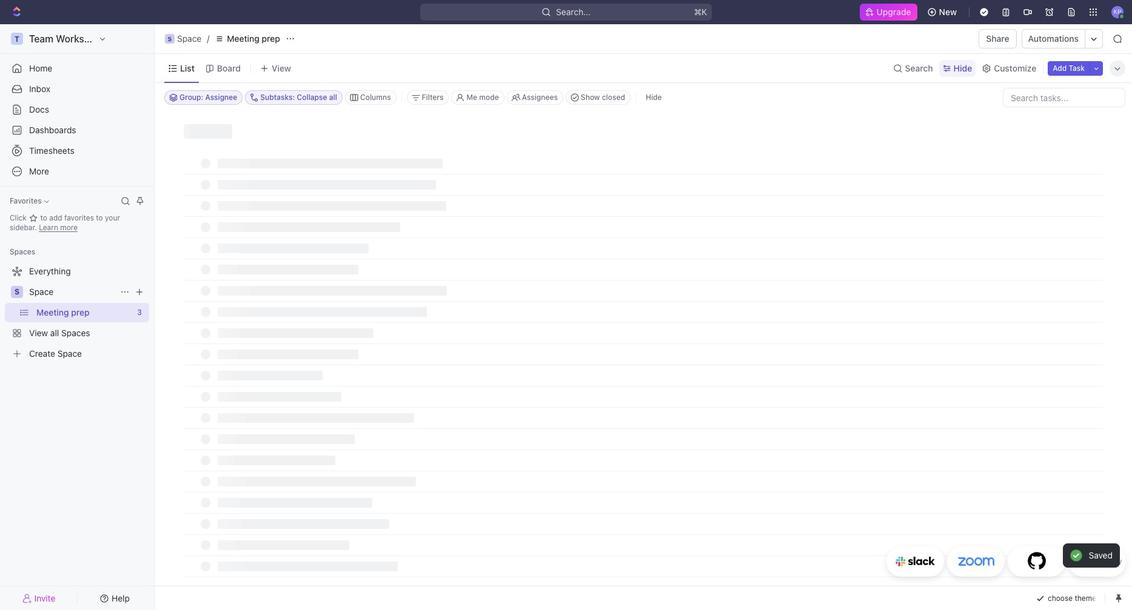Task type: describe. For each thing, give the bounding box(es) containing it.
inbox
[[29, 84, 50, 94]]

invite button
[[5, 590, 73, 607]]

timesheets
[[29, 146, 74, 156]]

excel & csv link
[[1069, 547, 1126, 577]]

create
[[29, 349, 55, 359]]

t
[[15, 34, 19, 43]]

board
[[217, 63, 241, 73]]

space for create
[[57, 349, 82, 359]]

customize button
[[979, 60, 1040, 77]]

your
[[105, 214, 120, 223]]

1 to from the left
[[40, 214, 47, 223]]

timesheets link
[[5, 141, 149, 161]]

search
[[905, 63, 933, 73]]

list link
[[178, 60, 195, 77]]

Search tasks... text field
[[1004, 89, 1125, 107]]

all inside tree
[[50, 328, 59, 338]]

everything link
[[5, 262, 147, 281]]

s for s space /
[[168, 35, 172, 42]]

filters
[[422, 93, 444, 102]]

home
[[29, 63, 52, 73]]

mode
[[479, 93, 499, 102]]

sidebar navigation
[[0, 24, 157, 611]]

kp button
[[1108, 2, 1128, 22]]

0 vertical spatial all
[[329, 93, 337, 102]]

view for view
[[272, 63, 291, 73]]

search...
[[556, 7, 591, 17]]

/
[[207, 33, 209, 44]]

favorites
[[64, 214, 94, 223]]

hide inside button
[[646, 93, 662, 102]]

add
[[49, 214, 62, 223]]

&
[[1102, 559, 1107, 567]]

view all spaces
[[29, 328, 90, 338]]

subtasks: collapse all
[[260, 93, 337, 102]]

saved
[[1089, 551, 1113, 561]]

dashboards link
[[5, 121, 149, 140]]

help
[[112, 594, 130, 604]]

excel & csv
[[1083, 559, 1123, 567]]

add
[[1053, 63, 1067, 72]]

kp
[[1114, 8, 1122, 15]]

team workspace, , element
[[11, 33, 23, 45]]

inbox link
[[5, 79, 149, 99]]

0 horizontal spatial spaces
[[10, 247, 35, 257]]

1 horizontal spatial meeting prep
[[227, 33, 280, 44]]

dashboards
[[29, 125, 76, 135]]

invite user image
[[22, 594, 32, 604]]

automations button
[[1022, 30, 1085, 48]]

favorites button
[[5, 194, 54, 209]]

help button
[[81, 590, 149, 607]]

home link
[[5, 59, 149, 78]]

space link
[[29, 283, 115, 302]]

meeting prep link inside tree
[[36, 303, 132, 323]]

group:
[[180, 93, 203, 102]]

upgrade link
[[860, 4, 918, 21]]

space, , element inside sidebar navigation
[[11, 286, 23, 298]]

meeting prep inside sidebar navigation
[[36, 308, 90, 318]]

task
[[1069, 63, 1085, 72]]

board link
[[215, 60, 241, 77]]

me mode button
[[452, 90, 505, 105]]

search button
[[890, 60, 937, 77]]



Task type: locate. For each thing, give the bounding box(es) containing it.
meeting
[[227, 33, 260, 44], [36, 308, 69, 318]]

1 vertical spatial s
[[15, 288, 19, 297]]

1 horizontal spatial meeting
[[227, 33, 260, 44]]

1 vertical spatial meeting
[[36, 308, 69, 318]]

s
[[168, 35, 172, 42], [15, 288, 19, 297]]

1 vertical spatial space
[[29, 287, 54, 297]]

show closed
[[581, 93, 625, 102]]

to left your
[[96, 214, 103, 223]]

⌘k
[[694, 7, 707, 17]]

0 vertical spatial space, , element
[[165, 34, 175, 44]]

learn more
[[39, 223, 78, 232]]

0 vertical spatial spaces
[[10, 247, 35, 257]]

upgrade
[[877, 7, 911, 17]]

space, , element
[[165, 34, 175, 44], [11, 286, 23, 298]]

s left space link
[[15, 288, 19, 297]]

share
[[987, 33, 1010, 44]]

help button
[[81, 590, 149, 607]]

tree containing everything
[[5, 262, 149, 364]]

view button
[[256, 54, 358, 82]]

spaces
[[10, 247, 35, 257], [61, 328, 90, 338]]

0 horizontal spatial meeting
[[36, 308, 69, 318]]

space down "everything"
[[29, 287, 54, 297]]

assignees button
[[507, 90, 563, 105]]

view for view all spaces
[[29, 328, 48, 338]]

0 horizontal spatial view
[[29, 328, 48, 338]]

0 horizontal spatial prep
[[71, 308, 90, 318]]

group: assignee
[[180, 93, 237, 102]]

to up learn
[[40, 214, 47, 223]]

docs
[[29, 104, 49, 115]]

learn more link
[[39, 223, 78, 232]]

meeting up view all spaces
[[36, 308, 69, 318]]

meeting prep link up view all spaces link
[[36, 303, 132, 323]]

click
[[10, 214, 29, 223]]

0 horizontal spatial to
[[40, 214, 47, 223]]

s left /
[[168, 35, 172, 42]]

view all spaces link
[[5, 324, 147, 343]]

prep up view button
[[262, 33, 280, 44]]

to
[[40, 214, 47, 223], [96, 214, 103, 223]]

hide right closed
[[646, 93, 662, 102]]

filters button
[[407, 90, 449, 105]]

1 vertical spatial meeting prep link
[[36, 303, 132, 323]]

space for s
[[177, 33, 202, 44]]

learn
[[39, 223, 58, 232]]

show closed button
[[566, 90, 631, 105]]

s inside tree
[[15, 288, 19, 297]]

0 horizontal spatial all
[[50, 328, 59, 338]]

meeting prep up view button
[[227, 33, 280, 44]]

sidebar.
[[10, 223, 37, 232]]

1 vertical spatial spaces
[[61, 328, 90, 338]]

2 to from the left
[[96, 214, 103, 223]]

add task button
[[1048, 61, 1090, 76]]

1 vertical spatial view
[[29, 328, 48, 338]]

prep inside sidebar navigation
[[71, 308, 90, 318]]

closed
[[602, 93, 625, 102]]

view up create
[[29, 328, 48, 338]]

space down view all spaces link
[[57, 349, 82, 359]]

hide button
[[939, 60, 976, 77]]

0 horizontal spatial meeting prep
[[36, 308, 90, 318]]

0 horizontal spatial hide
[[646, 93, 662, 102]]

more button
[[5, 162, 149, 181]]

0 vertical spatial s
[[168, 35, 172, 42]]

customize
[[994, 63, 1037, 73]]

1 horizontal spatial view
[[272, 63, 291, 73]]

more
[[60, 223, 78, 232]]

hide
[[954, 63, 972, 73], [646, 93, 662, 102]]

meeting prep link up the board
[[212, 32, 283, 46]]

1 horizontal spatial space, , element
[[165, 34, 175, 44]]

1 vertical spatial prep
[[71, 308, 90, 318]]

0 horizontal spatial space
[[29, 287, 54, 297]]

s inside 's space /'
[[168, 35, 172, 42]]

meeting prep
[[227, 33, 280, 44], [36, 308, 90, 318]]

1 vertical spatial space, , element
[[11, 286, 23, 298]]

prep
[[262, 33, 280, 44], [71, 308, 90, 318]]

0 horizontal spatial s
[[15, 288, 19, 297]]

0 vertical spatial space
[[177, 33, 202, 44]]

1 horizontal spatial s
[[168, 35, 172, 42]]

prep up view all spaces link
[[71, 308, 90, 318]]

0 horizontal spatial space, , element
[[11, 286, 23, 298]]

1 vertical spatial meeting prep
[[36, 308, 90, 318]]

1 horizontal spatial meeting prep link
[[212, 32, 283, 46]]

collapse
[[297, 93, 327, 102]]

meeting prep up view all spaces
[[36, 308, 90, 318]]

new
[[939, 7, 957, 17]]

0 horizontal spatial meeting prep link
[[36, 303, 132, 323]]

1 vertical spatial all
[[50, 328, 59, 338]]

add task
[[1053, 63, 1085, 72]]

2 vertical spatial space
[[57, 349, 82, 359]]

team
[[29, 33, 53, 44]]

all right collapse
[[329, 93, 337, 102]]

view button
[[256, 60, 295, 77]]

automations
[[1029, 33, 1079, 44]]

3
[[137, 308, 142, 317]]

meeting inside sidebar navigation
[[36, 308, 69, 318]]

tree
[[5, 262, 149, 364]]

space left /
[[177, 33, 202, 44]]

all
[[329, 93, 337, 102], [50, 328, 59, 338]]

team workspace
[[29, 33, 106, 44]]

me
[[467, 93, 477, 102]]

meeting up the board
[[227, 33, 260, 44]]

spaces down sidebar.
[[10, 247, 35, 257]]

1 horizontal spatial space
[[57, 349, 82, 359]]

assignees
[[522, 93, 558, 102]]

columns button
[[345, 90, 396, 105]]

space, , element left /
[[165, 34, 175, 44]]

excel
[[1083, 559, 1100, 567]]

view inside tree
[[29, 328, 48, 338]]

tree inside sidebar navigation
[[5, 262, 149, 364]]

favorites
[[10, 197, 42, 206]]

1 horizontal spatial prep
[[262, 33, 280, 44]]

view up subtasks:
[[272, 63, 291, 73]]

space, , element left space link
[[11, 286, 23, 298]]

1 horizontal spatial all
[[329, 93, 337, 102]]

0 vertical spatial meeting prep link
[[212, 32, 283, 46]]

me mode
[[467, 93, 499, 102]]

1 horizontal spatial to
[[96, 214, 103, 223]]

hide right the search
[[954, 63, 972, 73]]

everything
[[29, 266, 71, 277]]

0 vertical spatial view
[[272, 63, 291, 73]]

view
[[272, 63, 291, 73], [29, 328, 48, 338]]

0 vertical spatial meeting
[[227, 33, 260, 44]]

columns
[[360, 93, 391, 102]]

invite
[[34, 594, 55, 604]]

meeting prep link
[[212, 32, 283, 46], [36, 303, 132, 323]]

0 vertical spatial hide
[[954, 63, 972, 73]]

show
[[581, 93, 600, 102]]

to add favorites to your sidebar.
[[10, 214, 120, 232]]

all up 'create space'
[[50, 328, 59, 338]]

more
[[29, 166, 49, 177]]

subtasks:
[[260, 93, 295, 102]]

spaces up create space link
[[61, 328, 90, 338]]

s for s
[[15, 288, 19, 297]]

s space /
[[168, 33, 209, 44]]

1 horizontal spatial hide
[[954, 63, 972, 73]]

0 vertical spatial meeting prep
[[227, 33, 280, 44]]

assignee
[[205, 93, 237, 102]]

share button
[[979, 29, 1017, 49]]

create space
[[29, 349, 82, 359]]

1 vertical spatial hide
[[646, 93, 662, 102]]

0 vertical spatial prep
[[262, 33, 280, 44]]

workspace
[[56, 33, 106, 44]]

new button
[[922, 2, 964, 22]]

create space link
[[5, 345, 147, 364]]

2 horizontal spatial space
[[177, 33, 202, 44]]

view inside button
[[272, 63, 291, 73]]

csv
[[1109, 559, 1123, 567]]

docs link
[[5, 100, 149, 119]]

hide button
[[641, 90, 667, 105]]

hide inside dropdown button
[[954, 63, 972, 73]]

list
[[180, 63, 195, 73]]

1 horizontal spatial spaces
[[61, 328, 90, 338]]



Task type: vqa. For each thing, say whether or not it's contained in the screenshot.
Overview
no



